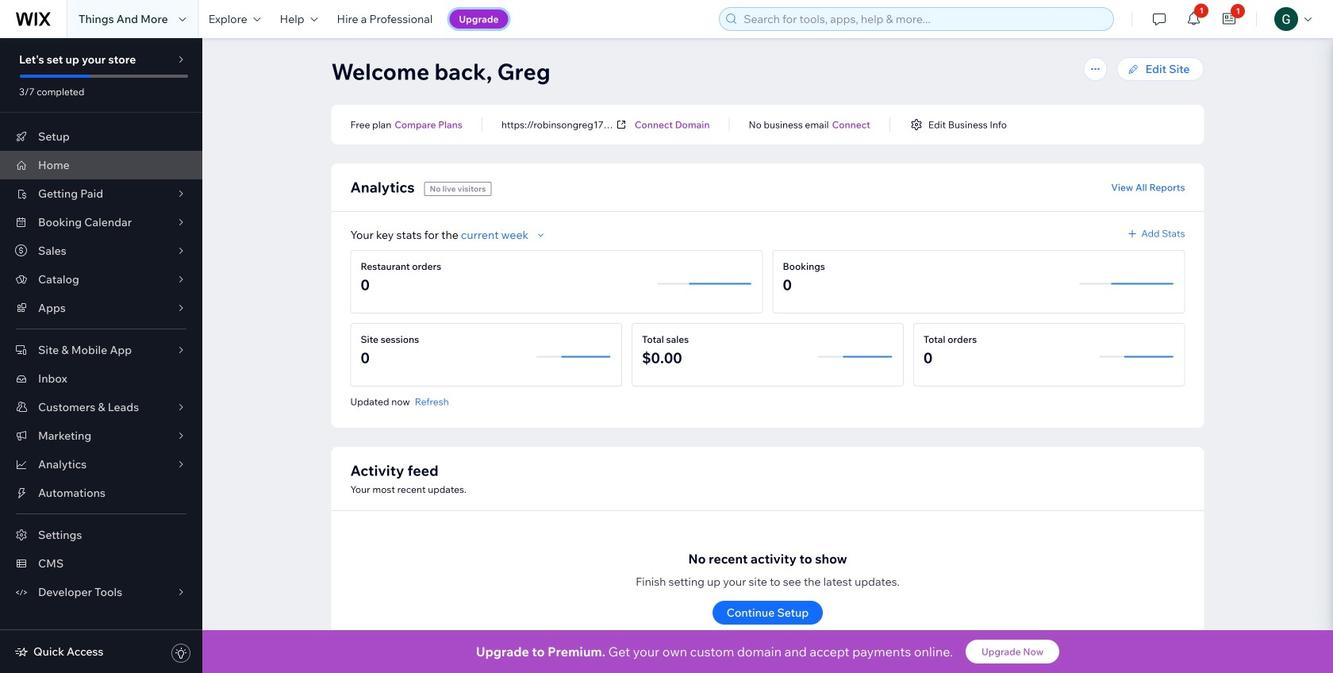 Task type: locate. For each thing, give the bounding box(es) containing it.
sidebar element
[[0, 38, 202, 673]]



Task type: describe. For each thing, give the bounding box(es) containing it.
Search for tools, apps, help & more... field
[[739, 8, 1109, 30]]



Task type: vqa. For each thing, say whether or not it's contained in the screenshot.
Sidebar Element
yes



